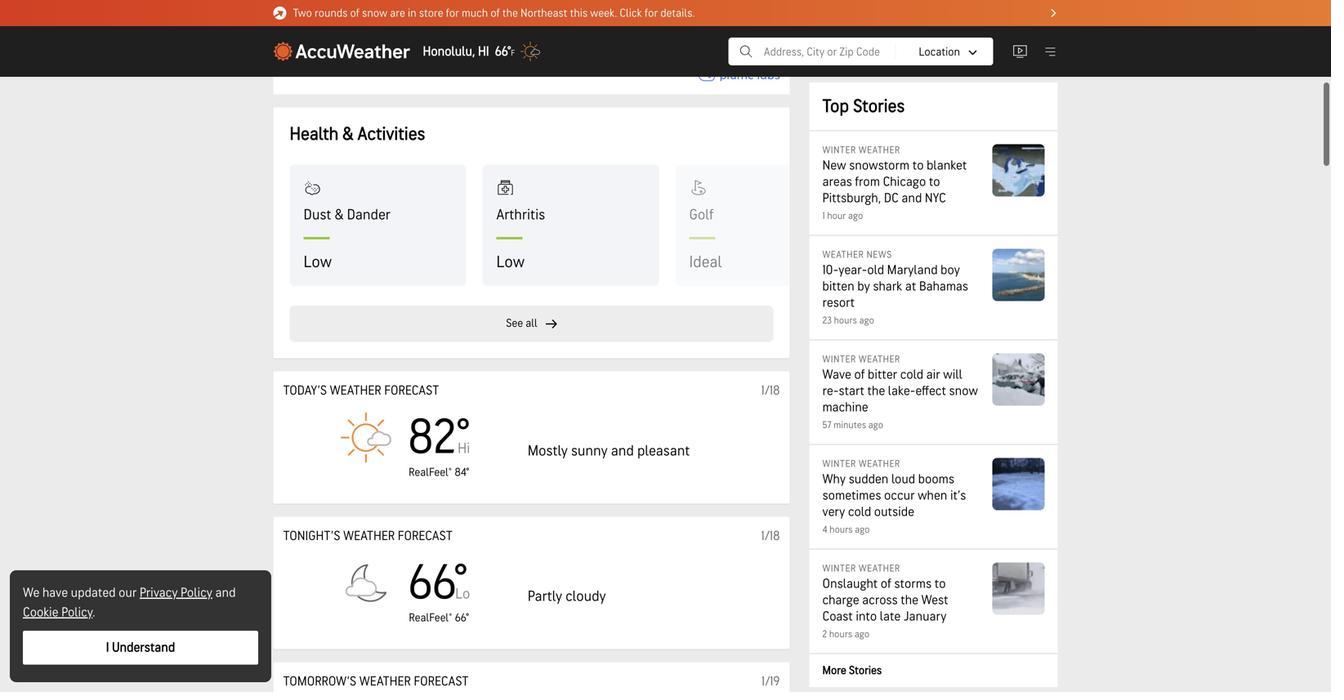 Task type: locate. For each thing, give the bounding box(es) containing it.
for
[[446, 6, 459, 20], [645, 6, 658, 20]]

hours right 4 at the right bottom of page
[[830, 524, 853, 536]]

more down 2
[[823, 664, 847, 678]]

of up the across
[[881, 576, 892, 592]]

charge
[[823, 593, 860, 609]]

old
[[868, 262, 885, 278]]

winter for new
[[823, 144, 856, 156]]

occur
[[884, 488, 915, 504]]

weather for 82°
[[330, 383, 381, 399]]

0 vertical spatial stories
[[853, 96, 905, 117]]

0 vertical spatial at
[[772, 53, 780, 65]]

winter
[[823, 144, 856, 156], [823, 354, 856, 365], [823, 458, 856, 470], [823, 563, 856, 575]]

0 vertical spatial 1/18
[[761, 383, 780, 399]]

2 vertical spatial forecast
[[414, 674, 469, 690]]

cookie
[[23, 605, 58, 621]]

of inside winter weather wave of bitter cold air will re-start the lake-effect snow machine 57 minutes ago
[[855, 367, 865, 383]]

resort
[[823, 295, 855, 311]]

low
[[304, 253, 332, 272], [497, 253, 525, 272]]

weather for to
[[859, 144, 901, 156]]

we
[[23, 585, 40, 601]]

1/18 left 4 at the right bottom of page
[[761, 528, 780, 544]]

1 horizontal spatial the
[[868, 383, 885, 399]]

low for arthritis
[[497, 253, 525, 272]]

snowstorm
[[849, 158, 910, 174]]

1 horizontal spatial more
[[823, 664, 847, 678]]

more down two rounds of snow are in store for much of the northeast this week. click for details.
[[486, 22, 510, 35]]

stories down into
[[849, 664, 882, 678]]

0 horizontal spatial snow
[[362, 6, 388, 20]]

learn more at
[[724, 53, 780, 65]]

lo
[[455, 586, 470, 603]]

have
[[42, 585, 68, 601]]

winter inside winter weather onslaught of storms to charge across the west coast into late january 2 hours ago
[[823, 563, 856, 575]]

winter inside winter weather why sudden loud booms sometimes occur when it's very cold outside 4 hours ago
[[823, 458, 856, 470]]

golf
[[690, 206, 714, 224]]

1
[[823, 210, 825, 222]]

1 vertical spatial hours
[[830, 524, 853, 536]]

our
[[119, 585, 137, 601]]

winter inside winter weather wave of bitter cold air will re-start the lake-effect snow machine 57 minutes ago
[[823, 354, 856, 365]]

0 vertical spatial the
[[503, 6, 518, 20]]

and right privacy policy link
[[215, 585, 236, 601]]

1 vertical spatial &
[[335, 206, 344, 224]]

1 vertical spatial stories
[[849, 664, 882, 678]]

cold down 'sometimes'
[[848, 504, 872, 520]]

0 horizontal spatial cold
[[848, 504, 872, 520]]

winter up onslaught
[[823, 563, 856, 575]]

low for dust & dander
[[304, 253, 332, 272]]

ago down into
[[855, 629, 870, 640]]

january
[[904, 609, 947, 625]]

winter inside "winter weather new snowstorm to blanket areas from chicago to pittsburgh, dc and nyc 1 hour ago"
[[823, 144, 856, 156]]

2 vertical spatial to
[[935, 576, 946, 592]]

0 vertical spatial &
[[343, 123, 354, 145]]

1/18
[[761, 383, 780, 399], [761, 528, 780, 544]]

winter for onslaught
[[823, 563, 856, 575]]

top stories
[[823, 96, 905, 117]]

weather right tonight's
[[343, 528, 395, 544]]

cold up lake-
[[901, 367, 924, 383]]

1 horizontal spatial low
[[497, 253, 525, 272]]

forecast down the realfeel® 66°
[[414, 674, 469, 690]]

cloudy
[[566, 588, 606, 606]]

1 horizontal spatial for
[[645, 6, 658, 20]]

1 realfeel® from the top
[[409, 466, 452, 479]]

low down arthritis
[[497, 253, 525, 272]]

the down bitter
[[868, 383, 885, 399]]

of right much
[[491, 6, 500, 20]]

ago
[[848, 210, 863, 222], [860, 315, 875, 327], [869, 419, 884, 431], [855, 524, 870, 536], [855, 629, 870, 640]]

hours right the 23
[[834, 315, 857, 327]]

0 vertical spatial weather
[[330, 383, 381, 399]]

0 horizontal spatial policy
[[61, 605, 92, 621]]

i understand
[[106, 640, 175, 656]]

policy down updated
[[61, 605, 92, 621]]

bitten
[[823, 279, 855, 295]]

0 vertical spatial realfeel®
[[409, 466, 452, 479]]

and right sunny
[[611, 443, 634, 460]]

1 vertical spatial forecast
[[398, 528, 453, 544]]

2 winter from the top
[[823, 354, 856, 365]]

2 1/18 from the top
[[761, 528, 780, 544]]

two rounds of snow are in store for much of the northeast this week. click for details.
[[293, 6, 695, 20]]

stories
[[853, 96, 905, 117], [849, 664, 882, 678]]

0 vertical spatial hours
[[834, 315, 857, 327]]

2 low from the left
[[497, 253, 525, 272]]

news
[[867, 249, 892, 261]]

coast
[[823, 609, 853, 625]]

0 vertical spatial more
[[486, 22, 510, 35]]

weather for 66°
[[343, 528, 395, 544]]

hours right 2
[[830, 629, 853, 640]]

today's weather forecast
[[283, 383, 439, 399]]

understand
[[112, 640, 175, 656]]

of up 'start' on the right of page
[[855, 367, 865, 383]]

hours inside winter weather why sudden loud booms sometimes occur when it's very cold outside 4 hours ago
[[830, 524, 853, 536]]

weather up the across
[[859, 563, 901, 575]]

ago inside "weather news 10-year-old maryland boy bitten by shark at bahamas resort 23 hours ago"
[[860, 315, 875, 327]]

snow inside two rounds of snow are in store for much of the northeast this week. click for details. link
[[362, 6, 388, 20]]

0 vertical spatial cold
[[901, 367, 924, 383]]

policy
[[181, 585, 212, 601], [61, 605, 92, 621]]

0 horizontal spatial more
[[486, 22, 510, 35]]

ago down pittsburgh,
[[848, 210, 863, 222]]

weather inside winter weather onslaught of storms to charge across the west coast into late january 2 hours ago
[[859, 563, 901, 575]]

at right more
[[772, 53, 780, 65]]

2 horizontal spatial the
[[901, 593, 919, 609]]

forecast up the 82°
[[384, 383, 439, 399]]

for right click
[[645, 6, 658, 20]]

sudden
[[849, 472, 889, 488]]

0 horizontal spatial at
[[772, 53, 780, 65]]

66°
[[495, 44, 511, 59], [408, 555, 467, 613], [455, 612, 469, 625]]

hours inside "weather news 10-year-old maryland boy bitten by shark at bahamas resort 23 hours ago"
[[834, 315, 857, 327]]

1 vertical spatial weather
[[343, 528, 395, 544]]

snow left are on the top of page
[[362, 6, 388, 20]]

10-
[[823, 262, 839, 278]]

breaking news image
[[273, 7, 287, 20]]

air
[[927, 367, 941, 383]]

more for more details
[[486, 22, 510, 35]]

1 horizontal spatial cold
[[901, 367, 924, 383]]

2 horizontal spatial and
[[902, 190, 922, 206]]

1 low from the left
[[304, 253, 332, 272]]

2 vertical spatial the
[[901, 593, 919, 609]]

winter weather wave of bitter cold air will re-start the lake-effect snow machine 57 minutes ago
[[823, 354, 978, 431]]

2 vertical spatial and
[[215, 585, 236, 601]]

at down maryland
[[906, 279, 917, 295]]

1 vertical spatial snow
[[949, 383, 978, 399]]

of
[[350, 6, 360, 20], [491, 6, 500, 20], [855, 367, 865, 383], [881, 576, 892, 592]]

health & activities
[[290, 123, 425, 145]]

1 horizontal spatial and
[[611, 443, 634, 460]]

0 horizontal spatial for
[[446, 6, 459, 20]]

1 vertical spatial 1/18
[[761, 528, 780, 544]]

and down chicago
[[902, 190, 922, 206]]

winter weather onslaught of storms to charge across the west coast into late january 2 hours ago
[[823, 563, 949, 640]]

to up nyc
[[929, 174, 941, 190]]

i
[[106, 640, 109, 656]]

the down storms
[[901, 593, 919, 609]]

late
[[880, 609, 901, 625]]

realfeel® 84°
[[409, 466, 469, 479]]

tomorrow's weather forecast
[[283, 674, 469, 690]]

0 vertical spatial policy
[[181, 585, 212, 601]]

1 horizontal spatial at
[[906, 279, 917, 295]]

at
[[772, 53, 780, 65], [906, 279, 917, 295]]

ago inside "winter weather new snowstorm to blanket areas from chicago to pittsburgh, dc and nyc 1 hour ago"
[[848, 210, 863, 222]]

weather inside winter weather wave of bitter cold air will re-start the lake-effect snow machine 57 minutes ago
[[859, 354, 901, 365]]

stories for top stories
[[853, 96, 905, 117]]

& right health
[[343, 123, 354, 145]]

1 vertical spatial realfeel®
[[409, 612, 452, 625]]

low down dust
[[304, 253, 332, 272]]

weather up snowstorm
[[859, 144, 901, 156]]

forecast down realfeel® 84°
[[398, 528, 453, 544]]

ago down by
[[860, 315, 875, 327]]

hours inside winter weather onslaught of storms to charge across the west coast into late january 2 hours ago
[[830, 629, 853, 640]]

to
[[913, 158, 924, 174], [929, 174, 941, 190], [935, 576, 946, 592]]

weather
[[330, 383, 381, 399], [343, 528, 395, 544], [359, 674, 411, 690]]

1 vertical spatial at
[[906, 279, 917, 295]]

more details
[[486, 22, 545, 35]]

partly cloudy
[[528, 588, 606, 606]]

weather inside winter weather why sudden loud booms sometimes occur when it's very cold outside 4 hours ago
[[859, 458, 901, 470]]

sunny
[[571, 443, 608, 460]]

weather for bitter
[[859, 354, 901, 365]]

1 vertical spatial and
[[611, 443, 634, 460]]

hour
[[828, 210, 846, 222]]

minutes
[[834, 419, 867, 431]]

weather right the today's
[[330, 383, 381, 399]]

weather for storms
[[859, 563, 901, 575]]

realfeel® for 66°
[[409, 612, 452, 625]]

1 1/18 from the top
[[761, 383, 780, 399]]

winter up why
[[823, 458, 856, 470]]

boy
[[941, 262, 960, 278]]

& for health
[[343, 123, 354, 145]]

to up chicago
[[913, 158, 924, 174]]

ago right minutes
[[869, 419, 884, 431]]

& for dust
[[335, 206, 344, 224]]

&
[[343, 123, 354, 145], [335, 206, 344, 224]]

0 vertical spatial and
[[902, 190, 922, 206]]

blanket
[[927, 158, 967, 174]]

ago down 'sometimes'
[[855, 524, 870, 536]]

0 vertical spatial snow
[[362, 6, 388, 20]]

0 horizontal spatial the
[[503, 6, 518, 20]]

4 winter from the top
[[823, 563, 856, 575]]

2 vertical spatial hours
[[830, 629, 853, 640]]

weather up sudden
[[859, 458, 901, 470]]

1 vertical spatial more
[[823, 664, 847, 678]]

new
[[823, 158, 847, 174]]

0 horizontal spatial low
[[304, 253, 332, 272]]

winter up new
[[823, 144, 856, 156]]

1 vertical spatial the
[[868, 383, 885, 399]]

weather up bitter
[[859, 354, 901, 365]]

winter weather new snowstorm to blanket areas from chicago to pittsburgh, dc and nyc 1 hour ago
[[823, 144, 967, 222]]

click
[[620, 6, 642, 20]]

0 horizontal spatial and
[[215, 585, 236, 601]]

winter up wave in the right bottom of the page
[[823, 354, 856, 365]]

1/18 for 82°
[[761, 383, 780, 399]]

weather right tomorrow's
[[359, 674, 411, 690]]

1/18 left re-
[[761, 383, 780, 399]]

more
[[486, 22, 510, 35], [823, 664, 847, 678]]

policy right privacy
[[181, 585, 212, 601]]

1 winter from the top
[[823, 144, 856, 156]]

weather inside "winter weather new snowstorm to blanket areas from chicago to pittsburgh, dc and nyc 1 hour ago"
[[859, 144, 901, 156]]

learn more at link
[[699, 53, 780, 81]]

this
[[570, 6, 588, 20]]

store
[[419, 6, 444, 20]]

snow down will
[[949, 383, 978, 399]]

0 vertical spatial forecast
[[384, 383, 439, 399]]

west
[[922, 593, 949, 609]]

and
[[902, 190, 922, 206], [611, 443, 634, 460], [215, 585, 236, 601]]

dust & dander
[[304, 206, 391, 224]]

when
[[918, 488, 948, 504]]

1 horizontal spatial snow
[[949, 383, 978, 399]]

& right dust
[[335, 206, 344, 224]]

advertisement element
[[810, 0, 940, 69]]

3 winter from the top
[[823, 458, 856, 470]]

to up west
[[935, 576, 946, 592]]

wave
[[823, 367, 852, 383]]

for right store
[[446, 6, 459, 20]]

1 vertical spatial cold
[[848, 504, 872, 520]]

the up more details
[[503, 6, 518, 20]]

the inside winter weather wave of bitter cold air will re-start the lake-effect snow machine 57 minutes ago
[[868, 383, 885, 399]]

mostly
[[528, 443, 568, 460]]

week.
[[590, 6, 617, 20]]

at inside "weather news 10-year-old maryland boy bitten by shark at bahamas resort 23 hours ago"
[[906, 279, 917, 295]]

stories right top
[[853, 96, 905, 117]]

forecast for 66°
[[398, 528, 453, 544]]

weather up year- at the top right of page
[[823, 249, 864, 261]]

2 realfeel® from the top
[[409, 612, 452, 625]]



Task type: describe. For each thing, give the bounding box(es) containing it.
into
[[856, 609, 877, 625]]

partly
[[528, 588, 562, 606]]

1/19
[[762, 674, 780, 690]]

weather news 10-year-old maryland boy bitten by shark at bahamas resort 23 hours ago
[[823, 249, 969, 327]]

1/18 for 66°
[[761, 528, 780, 544]]

sometimes
[[823, 488, 882, 504]]

re-
[[823, 383, 839, 399]]

maryland
[[887, 262, 938, 278]]

1 vertical spatial policy
[[61, 605, 92, 621]]

details
[[513, 22, 545, 35]]

why
[[823, 472, 846, 488]]

hours for why sudden loud booms sometimes occur when it's very cold outside
[[830, 524, 853, 536]]

2
[[823, 629, 827, 640]]

cold inside winter weather why sudden loud booms sometimes occur when it's very cold outside 4 hours ago
[[848, 504, 872, 520]]

realfeel® for 82°
[[409, 466, 452, 479]]

see
[[506, 317, 523, 330]]

see all
[[506, 317, 538, 330]]

activities
[[358, 123, 425, 145]]

weather inside "weather news 10-year-old maryland boy bitten by shark at bahamas resort 23 hours ago"
[[823, 249, 864, 261]]

the for northeast
[[503, 6, 518, 20]]

more details link
[[447, 10, 606, 46]]

will
[[944, 367, 963, 383]]

pleasant
[[637, 443, 690, 460]]

0 vertical spatial to
[[913, 158, 924, 174]]

start
[[839, 383, 865, 399]]

ideal
[[690, 253, 722, 272]]

Address, City or Zip Code text field
[[764, 45, 960, 59]]

updated
[[71, 585, 116, 601]]

1 for from the left
[[446, 6, 459, 20]]

dc
[[884, 190, 899, 206]]

ago inside winter weather onslaught of storms to charge across the west coast into late january 2 hours ago
[[855, 629, 870, 640]]

chevron down image
[[969, 50, 977, 55]]

in
[[408, 6, 417, 20]]

hi
[[458, 440, 470, 458]]

of inside winter weather onslaught of storms to charge across the west coast into late january 2 hours ago
[[881, 576, 892, 592]]

realfeel® 66°
[[409, 612, 469, 625]]

82°
[[408, 409, 469, 468]]

cold inside winter weather wave of bitter cold air will re-start the lake-effect snow machine 57 minutes ago
[[901, 367, 924, 383]]

4
[[823, 524, 828, 536]]

hi
[[478, 44, 489, 59]]

lake-
[[888, 383, 916, 399]]

winter for wave
[[823, 354, 856, 365]]

dander
[[347, 206, 391, 224]]

two
[[293, 6, 312, 20]]

1 vertical spatial to
[[929, 174, 941, 190]]

forecast for 82°
[[384, 383, 439, 399]]

hours for 10-year-old maryland boy bitten by shark at bahamas resort
[[834, 315, 857, 327]]

are
[[390, 6, 405, 20]]

stories for more stories
[[849, 664, 882, 678]]

loud
[[892, 472, 916, 488]]

the inside winter weather onslaught of storms to charge across the west coast into late january 2 hours ago
[[901, 593, 919, 609]]

privacy
[[140, 585, 178, 601]]

bitter
[[868, 367, 898, 383]]

57
[[823, 419, 832, 431]]

all
[[526, 317, 538, 330]]

more for more stories
[[823, 664, 847, 678]]

f
[[511, 48, 515, 58]]

chicago
[[883, 174, 926, 190]]

nyc
[[925, 190, 946, 206]]

pittsburgh,
[[823, 190, 881, 206]]

details.
[[661, 6, 695, 20]]

ago inside winter weather why sudden loud booms sometimes occur when it's very cold outside 4 hours ago
[[855, 524, 870, 536]]

tomorrow's
[[283, 674, 357, 690]]

and inside "winter weather new snowstorm to blanket areas from chicago to pittsburgh, dc and nyc 1 hour ago"
[[902, 190, 922, 206]]

bahamas
[[920, 279, 969, 295]]

effect
[[916, 383, 947, 399]]

winter for why
[[823, 458, 856, 470]]

chevron right image
[[1052, 9, 1057, 17]]

ago inside winter weather wave of bitter cold air will re-start the lake-effect snow machine 57 minutes ago
[[869, 419, 884, 431]]

more stories link
[[810, 654, 1058, 687]]

location
[[919, 45, 960, 59]]

arthritis
[[497, 206, 545, 224]]

shark
[[873, 279, 903, 295]]

winter weather why sudden loud booms sometimes occur when it's very cold outside 4 hours ago
[[823, 458, 966, 536]]

1 horizontal spatial policy
[[181, 585, 212, 601]]

dust
[[304, 206, 332, 224]]

and inside we have updated our privacy policy and cookie policy .
[[215, 585, 236, 601]]

to inside winter weather onslaught of storms to charge across the west coast into late january 2 hours ago
[[935, 576, 946, 592]]

of right rounds
[[350, 6, 360, 20]]

84°
[[455, 466, 469, 479]]

see all link
[[290, 306, 774, 342]]

23
[[823, 315, 832, 327]]

year-
[[839, 262, 868, 278]]

the for lake-
[[868, 383, 885, 399]]

snow inside winter weather wave of bitter cold air will re-start the lake-effect snow machine 57 minutes ago
[[949, 383, 978, 399]]

search image
[[739, 42, 754, 61]]

storms
[[895, 576, 932, 592]]

cookie policy link
[[23, 605, 92, 621]]

2 vertical spatial weather
[[359, 674, 411, 690]]

hamburger image
[[1043, 44, 1058, 59]]

health
[[290, 123, 339, 145]]

tonight's weather forecast
[[283, 528, 453, 544]]

weather for loud
[[859, 458, 901, 470]]

plumb labs logo image
[[699, 68, 780, 81]]

today's
[[283, 383, 327, 399]]

machine
[[823, 400, 869, 416]]

northeast
[[521, 6, 568, 20]]

top
[[823, 96, 849, 117]]

much
[[462, 6, 488, 20]]

2 for from the left
[[645, 6, 658, 20]]

mostly sunny and pleasant
[[528, 443, 690, 460]]

we have updated our privacy policy and cookie policy .
[[23, 585, 236, 621]]

from
[[855, 174, 880, 190]]



Task type: vqa. For each thing, say whether or not it's contained in the screenshot.
Northeast The
yes



